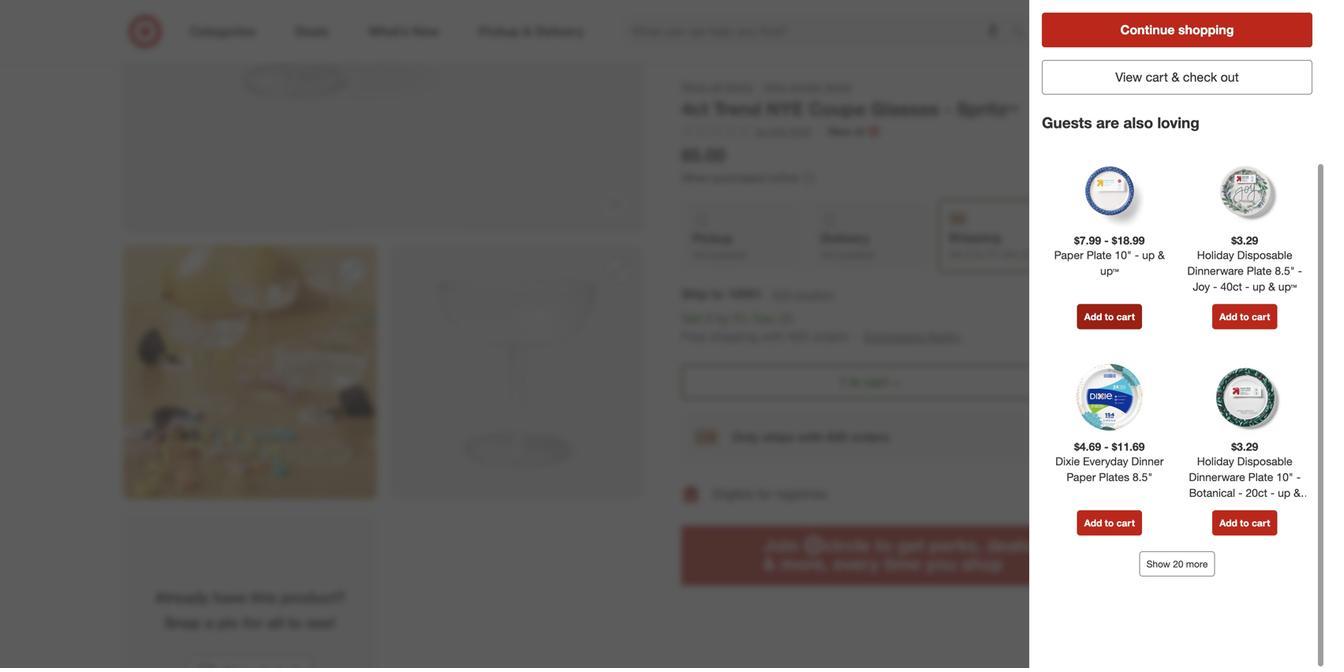 Task type: vqa. For each thing, say whether or not it's contained in the screenshot.
from
no



Task type: describe. For each thing, give the bounding box(es) containing it.
only
[[732, 429, 759, 445]]

add to cart for up
[[1085, 311, 1135, 323]]

22 inside shipping get it by fri, dec 22
[[1022, 248, 1033, 260]]

shop all spritz
[[682, 80, 754, 93]]

$18.99
[[1112, 233, 1145, 247]]

add inside button
[[1157, 488, 1174, 500]]

$3.29 for 10"
[[1232, 440, 1259, 454]]

available for delivery
[[839, 249, 876, 261]]

botanical
[[1189, 486, 1236, 500]]

get inside shipping get it by fri, dec 22
[[949, 248, 964, 260]]

have
[[213, 589, 247, 607]]

plate for 40ct
[[1247, 264, 1272, 278]]

40ct
[[1221, 280, 1243, 293]]

continue shopping button
[[1042, 13, 1313, 47]]

add to cart button for joy
[[1213, 304, 1278, 329]]

orders inside get it by fri, dec 22 free shipping with $35 orders - exclusions apply.
[[813, 329, 849, 344]]

delivery
[[821, 231, 870, 246]]

$35 inside get it by fri, dec 22 free shipping with $35 orders - exclusions apply.
[[789, 329, 809, 344]]

get it by fri, dec 22 free shipping with $35 orders - exclusions apply.
[[682, 311, 962, 344]]

ships
[[763, 429, 795, 445]]

the
[[772, 124, 787, 138]]

4ct trend nye coupe glasses - spritz&#8482;, 3 of 4 image
[[390, 245, 644, 499]]

8.5" inside $3.29 holiday disposable dinnerware plate 8.5" - joy - 40ct - up & up™
[[1275, 264, 1295, 278]]

ship
[[682, 286, 708, 302]]

$4.69 - $11.69 dixie everyday dinner paper plates 8.5"
[[1056, 440, 1164, 484]]

view cart & check out link
[[1042, 60, 1313, 95]]

add for 40ct
[[1220, 311, 1238, 323]]

with inside button
[[798, 429, 824, 445]]

out
[[1221, 70, 1239, 85]]

nye
[[767, 98, 804, 120]]

10" for disposable
[[1277, 470, 1294, 484]]

4ct trend nye coupe glasses - spritz&#8482;, 1 of 4 image
[[123, 0, 644, 233]]

a
[[205, 614, 214, 632]]

disposable for 8.5"
[[1238, 248, 1293, 262]]

when purchased online
[[682, 171, 799, 185]]

add item
[[1157, 488, 1195, 500]]

guests are also loving
[[1042, 114, 1200, 132]]

continue
[[1121, 22, 1175, 38]]

view similar items button
[[763, 79, 852, 95]]

guests
[[1042, 114, 1092, 132]]

dinnerware for botanical
[[1189, 470, 1246, 484]]

shipping
[[949, 230, 1001, 245]]

view for view similar items
[[763, 80, 787, 93]]

dinner
[[1132, 454, 1164, 468]]

continue shopping
[[1121, 22, 1234, 38]]

purchased
[[713, 171, 766, 185]]

paper plate 10" - up & up™ image
[[1070, 151, 1149, 230]]

view for view cart & check out
[[1116, 70, 1143, 85]]

holiday disposable dinnerware plate 8.5" - joy - 40ct - up & up™ image
[[1206, 151, 1285, 230]]

be
[[756, 124, 769, 138]]

cart for $7.99 - $18.99 paper plate 10" - up & up™
[[1117, 311, 1135, 323]]

plate for up™
[[1087, 248, 1112, 262]]

for inside already have this product? snap a pic for all to see!
[[243, 614, 263, 632]]

show
[[1147, 558, 1171, 570]]

snap
[[164, 614, 201, 632]]

it inside get it by fri, dec 22 free shipping with $35 orders - exclusions apply.
[[706, 311, 712, 326]]

dixie
[[1056, 454, 1080, 468]]

eligible for registries
[[713, 486, 828, 502]]

add to cart for joy
[[1220, 311, 1271, 323]]

$7.99 - $18.99 paper plate 10" - up & up™
[[1055, 233, 1165, 278]]

also
[[1124, 114, 1154, 132]]

20
[[1173, 558, 1184, 570]]

search button
[[1004, 14, 1042, 52]]

add to cart for plates
[[1085, 517, 1135, 529]]

4ct
[[682, 98, 709, 120]]

be the first!
[[756, 124, 812, 138]]

view cart & check out
[[1116, 70, 1239, 85]]

4ct trend nye coupe glasses - spritz™
[[682, 98, 1018, 120]]

cart for $3.29 holiday disposable dinnerware plate 8.5" - joy - 40ct - up & up™
[[1252, 311, 1271, 323]]

holiday for holiday disposable dinnerware plate 8.5" - joy - 40ct - up & up™
[[1198, 248, 1235, 262]]

delivery not available
[[821, 231, 876, 261]]

similar
[[790, 80, 822, 93]]

online
[[769, 171, 799, 185]]

loving
[[1158, 114, 1200, 132]]

available for pickup
[[711, 249, 747, 261]]

product?
[[281, 589, 345, 607]]

0 vertical spatial for
[[757, 486, 772, 502]]

disposable for 10"
[[1238, 454, 1293, 468]]

edit location
[[773, 288, 834, 301]]

with inside get it by fri, dec 22 free shipping with $35 orders - exclusions apply.
[[762, 329, 785, 344]]

get inside get it by fri, dec 22 free shipping with $35 orders - exclusions apply.
[[682, 311, 702, 326]]

search
[[1004, 25, 1042, 41]]

shopping
[[1179, 22, 1234, 38]]

add to cart button for botanical
[[1213, 510, 1278, 536]]

shop
[[682, 80, 708, 93]]

up™ inside '$7.99 - $18.99 paper plate 10" - up & up™'
[[1101, 264, 1119, 278]]

everyday
[[1083, 454, 1129, 468]]

edit
[[773, 288, 792, 301]]

$7.99
[[1075, 233, 1102, 247]]

to for $3.29 holiday disposable dinnerware plate 8.5" - joy - 40ct - up & up™
[[1240, 311, 1250, 323]]

dinnerware for joy
[[1188, 264, 1244, 278]]

pickup
[[693, 231, 734, 246]]

20ct
[[1246, 486, 1268, 500]]

joy
[[1193, 280, 1210, 293]]

are
[[1097, 114, 1120, 132]]

add item button
[[1136, 482, 1202, 507]]

8.5" inside $4.69 - $11.69 dixie everyday dinner paper plates 8.5"
[[1133, 470, 1153, 484]]

- inside get it by fri, dec 22 free shipping with $35 orders - exclusions apply.
[[852, 329, 857, 344]]

to for $4.69 - $11.69 dixie everyday dinner paper plates 8.5"
[[1105, 517, 1114, 529]]

items
[[825, 80, 852, 93]]

22 inside get it by fri, dec 22 free shipping with $35 orders - exclusions apply.
[[780, 311, 794, 326]]

already have this product? snap a pic for all to see!
[[155, 589, 345, 632]]

10001
[[727, 286, 763, 302]]

1 horizontal spatial all
[[711, 80, 722, 93]]

it inside shipping get it by fri, dec 22
[[967, 248, 972, 260]]

show 20 more
[[1147, 558, 1208, 570]]

by inside get it by fri, dec 22 free shipping with $35 orders - exclusions apply.
[[716, 311, 730, 326]]

only ships with $35 orders button
[[682, 412, 1202, 463]]

shipping
[[710, 329, 758, 344]]

add to cart button for plates
[[1077, 510, 1142, 536]]

see!
[[306, 614, 336, 632]]

up for $3.29 holiday disposable dinnerware plate 8.5" - joy - 40ct - up & up™
[[1253, 280, 1266, 293]]

& inside '$7.99 - $18.99 paper plate 10" - up & up™'
[[1158, 248, 1165, 262]]

- inside $4.69 - $11.69 dixie everyday dinner paper plates 8.5"
[[1105, 440, 1109, 454]]

free
[[682, 329, 707, 344]]



Task type: locate. For each thing, give the bounding box(es) containing it.
first!
[[790, 124, 812, 138]]

dinnerware up joy at the right top of the page
[[1188, 264, 1244, 278]]

not down pickup
[[693, 249, 708, 261]]

show 20 more button
[[1140, 551, 1215, 577]]

0 horizontal spatial not
[[693, 249, 708, 261]]

get
[[949, 248, 964, 260], [682, 311, 702, 326]]

available inside pickup not available
[[711, 249, 747, 261]]

0 horizontal spatial with
[[762, 329, 785, 344]]

to right ship
[[712, 286, 724, 302]]

plate for 20ct
[[1249, 470, 1274, 484]]

when
[[682, 171, 710, 185]]

registries
[[776, 486, 828, 502]]

1 vertical spatial up™
[[1279, 280, 1297, 293]]

cart
[[1146, 70, 1168, 85], [1117, 311, 1135, 323], [1252, 311, 1271, 323], [1117, 517, 1135, 529], [1252, 517, 1271, 529]]

cart down $3.29 holiday disposable dinnerware plate 8.5" - joy - 40ct - up & up™
[[1252, 311, 1271, 323]]

1 vertical spatial dec
[[753, 311, 776, 326]]

not for delivery
[[821, 249, 836, 261]]

pic
[[218, 614, 239, 632]]

available
[[711, 249, 747, 261], [839, 249, 876, 261]]

0 vertical spatial it
[[967, 248, 972, 260]]

1 vertical spatial for
[[243, 614, 263, 632]]

0 vertical spatial up™
[[1101, 264, 1119, 278]]

1 vertical spatial by
[[716, 311, 730, 326]]

holiday up botanical
[[1198, 454, 1235, 468]]

paper down dixie
[[1067, 470, 1096, 484]]

only ships with $35 orders
[[732, 429, 890, 445]]

dinnerware inside $3.29 holiday disposable dinnerware plate 8.5" - joy - 40ct - up & up™
[[1188, 264, 1244, 278]]

1 holiday from the top
[[1198, 248, 1235, 262]]

to for $7.99 - $18.99 paper plate 10" - up & up™
[[1105, 311, 1114, 323]]

$3.29 up 40ct
[[1232, 233, 1259, 247]]

& inside $3.29 holiday disposable dinnerware plate 10" - botanical - 20ct - up & up™
[[1294, 486, 1301, 500]]

to down '$7.99 - $18.99 paper plate 10" - up & up™'
[[1105, 311, 1114, 323]]

fri, up shipping
[[733, 311, 750, 326]]

holiday for holiday disposable dinnerware plate 10" - botanical - 20ct - up & up™
[[1198, 454, 1235, 468]]

pickup not available
[[693, 231, 747, 261]]

glasses
[[871, 98, 940, 120]]

exclusions apply. button
[[864, 328, 962, 346]]

1 horizontal spatial orders
[[851, 429, 890, 445]]

disposable
[[1238, 248, 1293, 262], [1238, 454, 1293, 468]]

view inside button
[[763, 80, 787, 93]]

1 available from the left
[[711, 249, 747, 261]]

$3.29 for 8.5"
[[1232, 233, 1259, 247]]

dinnerware up botanical
[[1189, 470, 1246, 484]]

1 vertical spatial plate
[[1247, 264, 1272, 278]]

0 horizontal spatial up™
[[1101, 264, 1119, 278]]

1 vertical spatial disposable
[[1238, 454, 1293, 468]]

exclusions
[[864, 329, 924, 344]]

1 vertical spatial all
[[267, 614, 284, 632]]

up™ inside $3.29 holiday disposable dinnerware plate 10" - botanical - 20ct - up & up™
[[1236, 502, 1254, 515]]

0 vertical spatial orders
[[813, 329, 849, 344]]

holiday inside $3.29 holiday disposable dinnerware plate 10" - botanical - 20ct - up & up™
[[1198, 454, 1235, 468]]

1 vertical spatial 10"
[[1277, 470, 1294, 484]]

1 horizontal spatial up™
[[1236, 502, 1254, 515]]

already
[[155, 589, 209, 607]]

by up shipping
[[716, 311, 730, 326]]

2 available from the left
[[839, 249, 876, 261]]

1 vertical spatial paper
[[1067, 470, 1096, 484]]

2 horizontal spatial up™
[[1279, 280, 1297, 293]]

1 horizontal spatial dec
[[1002, 248, 1019, 260]]

$11.69
[[1112, 440, 1145, 454]]

not
[[693, 249, 708, 261], [821, 249, 836, 261]]

1 not from the left
[[693, 249, 708, 261]]

to down 20ct
[[1240, 517, 1250, 529]]

ship to 10001
[[682, 286, 763, 302]]

4ct trend nye coupe glasses - spritz&#8482;, 2 of 4 image
[[123, 245, 377, 499]]

cart down plates in the bottom right of the page
[[1117, 517, 1135, 529]]

shipping get it by fri, dec 22
[[949, 230, 1033, 260]]

1 vertical spatial $35
[[827, 429, 848, 445]]

1 vertical spatial 8.5"
[[1133, 470, 1153, 484]]

dinnerware inside $3.29 holiday disposable dinnerware plate 10" - botanical - 20ct - up & up™
[[1189, 470, 1246, 484]]

holiday up joy at the right top of the page
[[1198, 248, 1235, 262]]

fri, inside shipping get it by fri, dec 22
[[987, 248, 1000, 260]]

0 horizontal spatial 22
[[780, 311, 794, 326]]

not down delivery
[[821, 249, 836, 261]]

1 disposable from the top
[[1238, 248, 1293, 262]]

0 vertical spatial by
[[974, 248, 985, 260]]

apply.
[[928, 329, 962, 344]]

0 vertical spatial dinnerware
[[1188, 264, 1244, 278]]

add to cart down '$7.99 - $18.99 paper plate 10" - up & up™'
[[1085, 311, 1135, 323]]

cart for $4.69 - $11.69 dixie everyday dinner paper plates 8.5"
[[1117, 517, 1135, 529]]

more
[[1186, 558, 1208, 570]]

add down '$7.99 - $18.99 paper plate 10" - up & up™'
[[1085, 311, 1103, 323]]

0 horizontal spatial for
[[243, 614, 263, 632]]

cart for $3.29 holiday disposable dinnerware plate 10" - botanical - 20ct - up & up™
[[1252, 517, 1271, 529]]

up inside '$7.99 - $18.99 paper plate 10" - up & up™'
[[1143, 248, 1155, 262]]

advertisement region
[[682, 526, 1202, 586]]

2 vertical spatial up
[[1278, 486, 1291, 500]]

1 vertical spatial up
[[1253, 280, 1266, 293]]

to
[[712, 286, 724, 302], [1105, 311, 1114, 323], [1240, 311, 1250, 323], [1105, 517, 1114, 529], [1240, 517, 1250, 529], [288, 614, 302, 632]]

3
[[1188, 16, 1193, 26]]

1 horizontal spatial 22
[[1022, 248, 1033, 260]]

add left item
[[1157, 488, 1174, 500]]

0 vertical spatial get
[[949, 248, 964, 260]]

0 horizontal spatial it
[[706, 311, 712, 326]]

0 horizontal spatial orders
[[813, 329, 849, 344]]

holiday disposable dinnerware plate 10" - botanical - 20ct - up & up™ image
[[1206, 358, 1285, 437]]

all inside already have this product? snap a pic for all to see!
[[267, 614, 284, 632]]

all down this
[[267, 614, 284, 632]]

up™ for $3.29 holiday disposable dinnerware plate 10" - botanical - 20ct - up & up™
[[1236, 502, 1254, 515]]

by inside shipping get it by fri, dec 22
[[974, 248, 985, 260]]

1 horizontal spatial available
[[839, 249, 876, 261]]

available inside delivery not available
[[839, 249, 876, 261]]

add down botanical
[[1220, 517, 1238, 529]]

1 $3.29 from the top
[[1232, 233, 1259, 247]]

0 vertical spatial 22
[[1022, 248, 1033, 260]]

1 vertical spatial orders
[[851, 429, 890, 445]]

eligible
[[713, 486, 754, 502]]

2 vertical spatial plate
[[1249, 470, 1274, 484]]

0 horizontal spatial 10"
[[1115, 248, 1132, 262]]

add to cart for botanical
[[1220, 517, 1271, 529]]

spritz
[[725, 80, 754, 93]]

1 horizontal spatial $35
[[827, 429, 848, 445]]

1 horizontal spatial up
[[1253, 280, 1266, 293]]

all right shop
[[711, 80, 722, 93]]

check
[[1183, 70, 1218, 85]]

2 vertical spatial up™
[[1236, 502, 1254, 515]]

1 horizontal spatial 10"
[[1277, 470, 1294, 484]]

1 vertical spatial it
[[706, 311, 712, 326]]

$3.29 holiday disposable dinnerware plate 8.5" - joy - 40ct - up & up™
[[1188, 233, 1303, 293]]

paper down $7.99
[[1055, 248, 1084, 262]]

with right shipping
[[762, 329, 785, 344]]

0 vertical spatial disposable
[[1238, 248, 1293, 262]]

0 horizontal spatial view
[[763, 80, 787, 93]]

up™ down '$18.99'
[[1101, 264, 1119, 278]]

3 link
[[1165, 14, 1199, 49]]

0 horizontal spatial 8.5"
[[1133, 470, 1153, 484]]

up™ down 20ct
[[1236, 502, 1254, 515]]

$3.29 inside $3.29 holiday disposable dinnerware plate 10" - botanical - 20ct - up & up™
[[1232, 440, 1259, 454]]

view similar items
[[763, 80, 852, 93]]

$3.29 holiday disposable dinnerware plate 10" - botanical - 20ct - up & up™
[[1189, 440, 1301, 515]]

add to cart down 20ct
[[1220, 517, 1271, 529]]

spritz™
[[957, 98, 1018, 120]]

new at
[[828, 124, 865, 138]]

10"
[[1115, 248, 1132, 262], [1277, 470, 1294, 484]]

cart down 20ct
[[1252, 517, 1271, 529]]

by
[[974, 248, 985, 260], [716, 311, 730, 326]]

plate
[[1087, 248, 1112, 262], [1247, 264, 1272, 278], [1249, 470, 1274, 484]]

0 vertical spatial 8.5"
[[1275, 264, 1295, 278]]

10" inside '$7.99 - $18.99 paper plate 10" - up & up™'
[[1115, 248, 1132, 262]]

0 horizontal spatial all
[[267, 614, 284, 632]]

$35 inside button
[[827, 429, 848, 445]]

by down shipping
[[974, 248, 985, 260]]

holiday
[[1198, 248, 1235, 262], [1198, 454, 1235, 468]]

dixie everyday dinner paper plates 8.5" image
[[1070, 358, 1149, 437]]

0 horizontal spatial up
[[1143, 248, 1155, 262]]

$35 right ships
[[827, 429, 848, 445]]

add to cart button for up
[[1077, 304, 1142, 329]]

paper inside $4.69 - $11.69 dixie everyday dinner paper plates 8.5"
[[1067, 470, 1096, 484]]

1 horizontal spatial view
[[1116, 70, 1143, 85]]

1 vertical spatial get
[[682, 311, 702, 326]]

2 horizontal spatial up
[[1278, 486, 1291, 500]]

0 horizontal spatial $35
[[789, 329, 809, 344]]

1 horizontal spatial for
[[757, 486, 772, 502]]

add for up™
[[1085, 311, 1103, 323]]

1 horizontal spatial by
[[974, 248, 985, 260]]

& inside $3.29 holiday disposable dinnerware plate 8.5" - joy - 40ct - up & up™
[[1269, 280, 1276, 293]]

disposable up 20ct
[[1238, 454, 1293, 468]]

get down shipping
[[949, 248, 964, 260]]

dinnerware
[[1188, 264, 1244, 278], [1189, 470, 1246, 484]]

not for pickup
[[693, 249, 708, 261]]

edit location button
[[772, 286, 835, 303]]

for right pic
[[243, 614, 263, 632]]

0 horizontal spatial by
[[716, 311, 730, 326]]

$35
[[789, 329, 809, 344], [827, 429, 848, 445]]

get up free
[[682, 311, 702, 326]]

add to cart button down 20ct
[[1213, 510, 1278, 536]]

0 vertical spatial $35
[[789, 329, 809, 344]]

view
[[1116, 70, 1143, 85], [763, 80, 787, 93]]

1 horizontal spatial fri,
[[987, 248, 1000, 260]]

0 vertical spatial holiday
[[1198, 248, 1235, 262]]

up down '$18.99'
[[1143, 248, 1155, 262]]

plates
[[1099, 470, 1130, 484]]

add down 40ct
[[1220, 311, 1238, 323]]

holiday inside $3.29 holiday disposable dinnerware plate 8.5" - joy - 40ct - up & up™
[[1198, 248, 1235, 262]]

1 horizontal spatial not
[[821, 249, 836, 261]]

0 horizontal spatial dec
[[753, 311, 776, 326]]

trend
[[714, 98, 762, 120]]

1 vertical spatial fri,
[[733, 311, 750, 326]]

$3.29
[[1232, 233, 1259, 247], [1232, 440, 1259, 454]]

$3.29 inside $3.29 holiday disposable dinnerware plate 8.5" - joy - 40ct - up & up™
[[1232, 233, 1259, 247]]

for right eligible
[[757, 486, 772, 502]]

not inside delivery not available
[[821, 249, 836, 261]]

10" inside $3.29 holiday disposable dinnerware plate 10" - botanical - 20ct - up & up™
[[1277, 470, 1294, 484]]

$3.29 up 20ct
[[1232, 440, 1259, 454]]

it up free
[[706, 311, 712, 326]]

add
[[1085, 311, 1103, 323], [1220, 311, 1238, 323], [1157, 488, 1174, 500], [1085, 517, 1103, 529], [1220, 517, 1238, 529]]

1 vertical spatial 22
[[780, 311, 794, 326]]

2 $3.29 from the top
[[1232, 440, 1259, 454]]

up™ right 40ct
[[1279, 280, 1297, 293]]

to for $3.29 holiday disposable dinnerware plate 10" - botanical - 20ct - up & up™
[[1240, 517, 1250, 529]]

add to cart button down 40ct
[[1213, 304, 1278, 329]]

with
[[762, 329, 785, 344], [798, 429, 824, 445]]

8.5"
[[1275, 264, 1295, 278], [1133, 470, 1153, 484]]

2 holiday from the top
[[1198, 454, 1235, 468]]

0 vertical spatial with
[[762, 329, 785, 344]]

orders inside only ships with $35 orders button
[[851, 429, 890, 445]]

1 vertical spatial with
[[798, 429, 824, 445]]

plate inside $3.29 holiday disposable dinnerware plate 10" - botanical - 20ct - up & up™
[[1249, 470, 1274, 484]]

plate inside '$7.99 - $18.99 paper plate 10" - up & up™'
[[1087, 248, 1112, 262]]

dec inside shipping get it by fri, dec 22
[[1002, 248, 1019, 260]]

paper inside '$7.99 - $18.99 paper plate 10" - up & up™'
[[1055, 248, 1084, 262]]

up right 20ct
[[1278, 486, 1291, 500]]

up for $3.29 holiday disposable dinnerware plate 10" - botanical - 20ct - up & up™
[[1278, 486, 1291, 500]]

to inside already have this product? snap a pic for all to see!
[[288, 614, 302, 632]]

0 vertical spatial paper
[[1055, 248, 1084, 262]]

dec inside get it by fri, dec 22 free shipping with $35 orders - exclusions apply.
[[753, 311, 776, 326]]

cart down '$7.99 - $18.99 paper plate 10" - up & up™'
[[1117, 311, 1135, 323]]

item
[[1177, 488, 1195, 500]]

0 horizontal spatial available
[[711, 249, 747, 261]]

fri,
[[987, 248, 1000, 260], [733, 311, 750, 326]]

$4.69
[[1075, 440, 1102, 454]]

be the first! link
[[682, 124, 812, 139]]

plate inside $3.29 holiday disposable dinnerware plate 8.5" - joy - 40ct - up & up™
[[1247, 264, 1272, 278]]

for
[[757, 486, 772, 502], [243, 614, 263, 632]]

0 vertical spatial up
[[1143, 248, 1155, 262]]

to left see!
[[288, 614, 302, 632]]

up inside $3.29 holiday disposable dinnerware plate 10" - botanical - 20ct - up & up™
[[1278, 486, 1291, 500]]

1 vertical spatial holiday
[[1198, 454, 1235, 468]]

add to cart button
[[1077, 304, 1142, 329], [1213, 304, 1278, 329], [1077, 510, 1142, 536], [1213, 510, 1278, 536]]

2 disposable from the top
[[1238, 454, 1293, 468]]

it down shipping
[[967, 248, 972, 260]]

disposable inside $3.29 holiday disposable dinnerware plate 10" - botanical - 20ct - up & up™
[[1238, 454, 1293, 468]]

0 vertical spatial $3.29
[[1232, 233, 1259, 247]]

at
[[855, 124, 865, 138]]

10" for $18.99
[[1115, 248, 1132, 262]]

up right 40ct
[[1253, 280, 1266, 293]]

22
[[1022, 248, 1033, 260], [780, 311, 794, 326]]

$35 down edit location button
[[789, 329, 809, 344]]

location
[[795, 288, 834, 301]]

add to cart down 40ct
[[1220, 311, 1271, 323]]

0 horizontal spatial get
[[682, 311, 702, 326]]

coupe
[[809, 98, 866, 120]]

add to cart down plates in the bottom right of the page
[[1085, 517, 1135, 529]]

add to cart button down plates in the bottom right of the page
[[1077, 510, 1142, 536]]

disposable inside $3.29 holiday disposable dinnerware plate 8.5" - joy - 40ct - up & up™
[[1238, 248, 1293, 262]]

cart left check
[[1146, 70, 1168, 85]]

view up nye
[[763, 80, 787, 93]]

What can we help you find? suggestions appear below search field
[[623, 14, 1015, 49]]

add to cart button down '$7.99 - $18.99 paper plate 10" - up & up™'
[[1077, 304, 1142, 329]]

1 vertical spatial dinnerware
[[1189, 470, 1246, 484]]

0 vertical spatial 10"
[[1115, 248, 1132, 262]]

1 horizontal spatial it
[[967, 248, 972, 260]]

0 vertical spatial all
[[711, 80, 722, 93]]

up™ for $3.29 holiday disposable dinnerware plate 8.5" - joy - 40ct - up & up™
[[1279, 280, 1297, 293]]

add down plates in the bottom right of the page
[[1085, 517, 1103, 529]]

paper
[[1055, 248, 1084, 262], [1067, 470, 1096, 484]]

to down plates in the bottom right of the page
[[1105, 517, 1114, 529]]

add for 20ct
[[1220, 517, 1238, 529]]

disposable up 40ct
[[1238, 248, 1293, 262]]

up inside $3.29 holiday disposable dinnerware plate 8.5" - joy - 40ct - up & up™
[[1253, 280, 1266, 293]]

1 horizontal spatial 8.5"
[[1275, 264, 1295, 278]]

available down pickup
[[711, 249, 747, 261]]

2 not from the left
[[821, 249, 836, 261]]

&
[[1172, 70, 1180, 85], [1158, 248, 1165, 262], [1269, 280, 1276, 293], [1294, 486, 1301, 500]]

0 vertical spatial dec
[[1002, 248, 1019, 260]]

1 vertical spatial $3.29
[[1232, 440, 1259, 454]]

0 horizontal spatial fri,
[[733, 311, 750, 326]]

with right ships
[[798, 429, 824, 445]]

up™ inside $3.29 holiday disposable dinnerware plate 8.5" - joy - 40ct - up & up™
[[1279, 280, 1297, 293]]

$5.00
[[682, 144, 726, 166]]

1 horizontal spatial get
[[949, 248, 964, 260]]

0 vertical spatial fri,
[[987, 248, 1000, 260]]

new
[[828, 124, 852, 138]]

to down 40ct
[[1240, 311, 1250, 323]]

view up 'guests are also loving'
[[1116, 70, 1143, 85]]

0 vertical spatial plate
[[1087, 248, 1112, 262]]

fri, inside get it by fri, dec 22 free shipping with $35 orders - exclusions apply.
[[733, 311, 750, 326]]

fri, down shipping
[[987, 248, 1000, 260]]

available down delivery
[[839, 249, 876, 261]]

1 horizontal spatial with
[[798, 429, 824, 445]]

not inside pickup not available
[[693, 249, 708, 261]]



